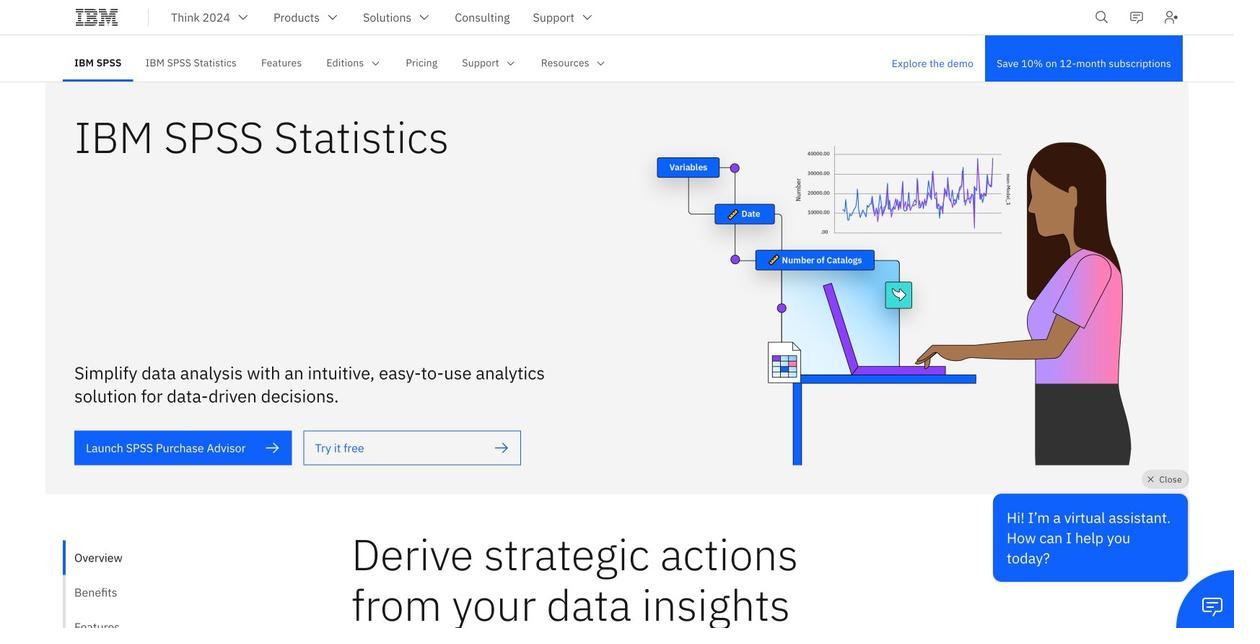 Task type: vqa. For each thing, say whether or not it's contained in the screenshot.
Test REGION
no



Task type: describe. For each thing, give the bounding box(es) containing it.
open the chat window image
[[1202, 595, 1225, 618]]



